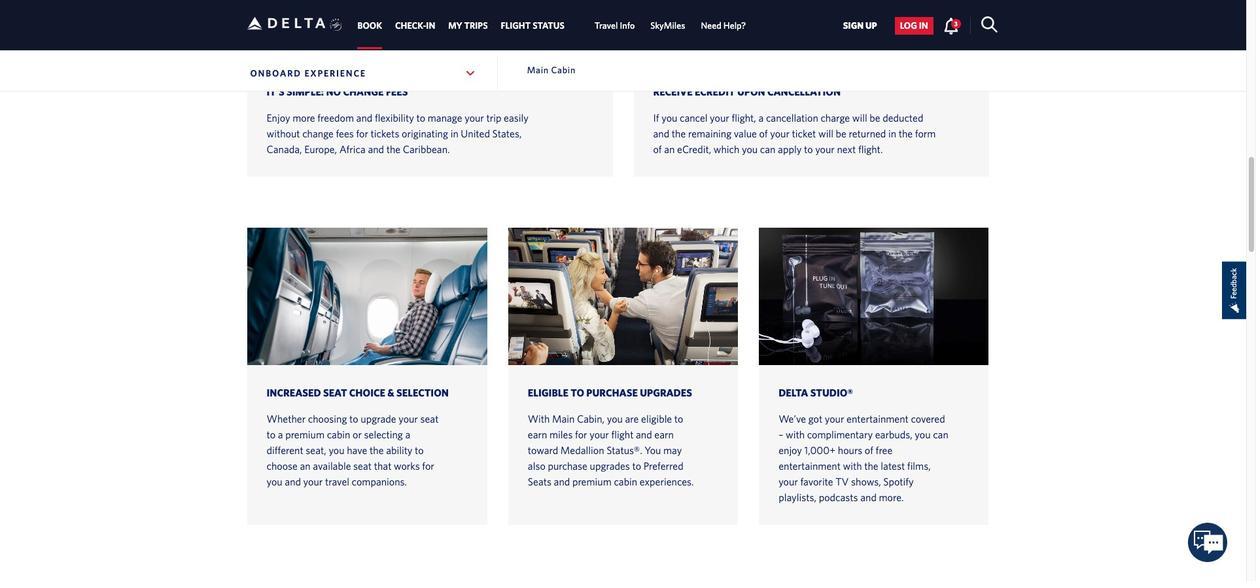 Task type: locate. For each thing, give the bounding box(es) containing it.
the inside enjoy more freedom and flexibility to manage your trip easily without change fees for tickets originating in united states, canada, europe, africa and the caribbean.
[[387, 143, 401, 155]]

entertainment
[[847, 413, 909, 425], [779, 460, 841, 472]]

choice
[[349, 387, 385, 399]]

1 horizontal spatial of
[[760, 128, 768, 139]]

no
[[326, 86, 341, 98]]

and down "choose"
[[285, 476, 301, 488]]

an inside if you cancel your flight, a cancellation charge will be deducted and the remaining value of your ticket will be returned in the form of an ecredit, which you can apply to your next flight.
[[665, 143, 675, 155]]

1 horizontal spatial for
[[422, 460, 435, 472]]

earn down with
[[528, 429, 547, 441]]

the up 'shows,'
[[865, 460, 879, 472]]

0 horizontal spatial in
[[451, 128, 459, 139]]

main
[[527, 65, 549, 75], [552, 413, 575, 425]]

entertainment up favorite
[[779, 460, 841, 472]]

seat
[[323, 387, 347, 399]]

spotify
[[884, 476, 914, 488]]

1 horizontal spatial premium
[[573, 476, 612, 488]]

your up selecting
[[399, 413, 418, 425]]

0 horizontal spatial a
[[278, 429, 283, 441]]

0 vertical spatial entertainment
[[847, 413, 909, 425]]

upgrade
[[361, 413, 396, 425]]

and down purchase
[[554, 476, 570, 488]]

1 horizontal spatial with
[[843, 460, 862, 472]]

caribbean.
[[403, 143, 450, 155]]

more
[[293, 112, 315, 124]]

united
[[461, 128, 490, 139]]

0 vertical spatial can
[[761, 143, 776, 155]]

2 horizontal spatial in
[[920, 21, 929, 31]]

entertainment up earbuds,
[[847, 413, 909, 425]]

flight
[[501, 20, 531, 31]]

1 horizontal spatial will
[[853, 112, 868, 124]]

an inside whether choosing to upgrade your seat to a premium cabin or selecting a different seat, you have the ability to choose an available seat that works for you and your travel companions.
[[300, 460, 311, 472]]

travel info link
[[595, 14, 635, 38]]

change
[[303, 128, 334, 139]]

0 horizontal spatial earn
[[528, 429, 547, 441]]

0 horizontal spatial entertainment
[[779, 460, 841, 472]]

cabin,
[[577, 413, 605, 425]]

1 horizontal spatial main
[[552, 413, 575, 425]]

1 horizontal spatial earn
[[655, 429, 674, 441]]

returned
[[849, 128, 887, 139]]

1 horizontal spatial be
[[870, 112, 881, 124]]

you down covered
[[915, 429, 931, 441]]

0 horizontal spatial seat
[[354, 460, 372, 472]]

1 horizontal spatial seat
[[421, 413, 439, 425]]

in
[[920, 21, 929, 31], [451, 128, 459, 139], [889, 128, 897, 139]]

1 vertical spatial cabin
[[614, 476, 638, 488]]

1 horizontal spatial in
[[889, 128, 897, 139]]

0 horizontal spatial main
[[527, 65, 549, 75]]

2 vertical spatial for
[[422, 460, 435, 472]]

for right fees on the left
[[356, 128, 369, 139]]

flexibility
[[375, 112, 414, 124]]

with
[[528, 413, 550, 425]]

be up the next
[[836, 128, 847, 139]]

will down charge
[[819, 128, 834, 139]]

help?
[[724, 20, 746, 31]]

originating
[[402, 128, 448, 139]]

and up you in the bottom of the page
[[636, 429, 652, 441]]

receive
[[654, 86, 693, 98]]

cabin inside with main cabin, you are eligible to earn miles for your flight and earn toward medallion status®. you may also purchase upgrades to preferred seats and premium cabin experiences.
[[614, 476, 638, 488]]

flight
[[612, 429, 634, 441]]

2 horizontal spatial of
[[865, 445, 874, 456]]

1 vertical spatial seat
[[354, 460, 372, 472]]

delta
[[779, 387, 809, 399]]

and up tickets
[[356, 112, 373, 124]]

of down the if
[[654, 143, 662, 155]]

be up the returned
[[870, 112, 881, 124]]

an
[[665, 143, 675, 155], [300, 460, 311, 472]]

seats
[[528, 476, 552, 488]]

of
[[760, 128, 768, 139], [654, 143, 662, 155], [865, 445, 874, 456]]

latest
[[881, 460, 905, 472]]

main up the miles
[[552, 413, 575, 425]]

enjoy
[[267, 112, 290, 124]]

cabin inside whether choosing to upgrade your seat to a premium cabin or selecting a different seat, you have the ability to choose an available seat that works for you and your travel companions.
[[327, 429, 351, 441]]

we've
[[779, 413, 806, 425]]

1 vertical spatial can
[[934, 429, 949, 441]]

available
[[313, 460, 351, 472]]

1 vertical spatial for
[[575, 429, 588, 441]]

main inside with main cabin, you are eligible to earn miles for your flight and earn toward medallion status®. you may also purchase upgrades to preferred seats and premium cabin experiences.
[[552, 413, 575, 425]]

the down the deducted
[[899, 128, 913, 139]]

premium down upgrades
[[573, 476, 612, 488]]

1 vertical spatial be
[[836, 128, 847, 139]]

can down covered
[[934, 429, 949, 441]]

for inside whether choosing to upgrade your seat to a premium cabin or selecting a different seat, you have the ability to choose an available seat that works for you and your travel companions.
[[422, 460, 435, 472]]

and down the if
[[654, 128, 670, 139]]

your
[[465, 112, 484, 124], [710, 112, 730, 124], [771, 128, 790, 139], [816, 143, 835, 155], [399, 413, 418, 425], [825, 413, 845, 425], [590, 429, 609, 441], [303, 476, 323, 488], [779, 476, 798, 488]]

seat down have
[[354, 460, 372, 472]]

of left free
[[865, 445, 874, 456]]

a up different
[[278, 429, 283, 441]]

of inside we've got your entertainment covered – with complimentary earbuds, you can enjoy 1,000+ hours of free entertainment with the latest films, your favorite tv shows, spotify playlists, podcasts and more.
[[865, 445, 874, 456]]

of right value
[[760, 128, 768, 139]]

seat
[[421, 413, 439, 425], [354, 460, 372, 472]]

0 horizontal spatial for
[[356, 128, 369, 139]]

your down cabin, at left bottom
[[590, 429, 609, 441]]

a up ability
[[406, 429, 411, 441]]

for inside enjoy more freedom and flexibility to manage your trip easily without change fees for tickets originating in united states, canada, europe, africa and the caribbean.
[[356, 128, 369, 139]]

1 vertical spatial main
[[552, 413, 575, 425]]

the down tickets
[[387, 143, 401, 155]]

different
[[267, 445, 304, 456]]

and inside if you cancel your flight, a cancellation charge will be deducted and the remaining value of your ticket will be returned in the form of an ecredit, which you can apply to your next flight.
[[654, 128, 670, 139]]

3
[[955, 20, 958, 27]]

ecredit,
[[678, 143, 712, 155]]

seat down selection
[[421, 413, 439, 425]]

0 horizontal spatial will
[[819, 128, 834, 139]]

a right 'flight,'
[[759, 112, 764, 124]]

companions.
[[352, 476, 407, 488]]

0 horizontal spatial premium
[[285, 429, 325, 441]]

1 vertical spatial an
[[300, 460, 311, 472]]

1 horizontal spatial an
[[665, 143, 675, 155]]

0 horizontal spatial an
[[300, 460, 311, 472]]

for up the "medallion" on the left of page
[[575, 429, 588, 441]]

to
[[417, 112, 426, 124], [804, 143, 813, 155], [571, 387, 585, 399], [350, 413, 358, 425], [675, 413, 684, 425], [267, 429, 276, 441], [415, 445, 424, 456], [633, 460, 642, 472]]

if
[[654, 112, 660, 124]]

in right "log"
[[920, 21, 929, 31]]

increased seat choice & selection
[[267, 387, 449, 399]]

cabin down upgrades
[[614, 476, 638, 488]]

and down 'shows,'
[[861, 492, 877, 503]]

0 vertical spatial cabin
[[327, 429, 351, 441]]

with
[[786, 429, 805, 441], [843, 460, 862, 472]]

travel info
[[595, 20, 635, 31]]

2 vertical spatial of
[[865, 445, 874, 456]]

will up the returned
[[853, 112, 868, 124]]

enjoy more freedom and flexibility to manage your trip easily without change fees for tickets originating in united states, canada, europe, africa and the caribbean.
[[267, 112, 529, 155]]

to inside if you cancel your flight, a cancellation charge will be deducted and the remaining value of your ticket will be returned in the form of an ecredit, which you can apply to your next flight.
[[804, 143, 813, 155]]

remaining
[[689, 128, 732, 139]]

–
[[779, 429, 784, 441]]

more.
[[879, 492, 904, 503]]

1 horizontal spatial a
[[406, 429, 411, 441]]

tab list
[[351, 0, 754, 49]]

0 vertical spatial for
[[356, 128, 369, 139]]

an left ecredit,
[[665, 143, 675, 155]]

1 vertical spatial will
[[819, 128, 834, 139]]

can inside if you cancel your flight, a cancellation charge will be deducted and the remaining value of your ticket will be returned in the form of an ecredit, which you can apply to your next flight.
[[761, 143, 776, 155]]

0 horizontal spatial can
[[761, 143, 776, 155]]

up
[[866, 21, 878, 31]]

1 vertical spatial entertainment
[[779, 460, 841, 472]]

premium inside with main cabin, you are eligible to earn miles for your flight and earn toward medallion status®. you may also purchase upgrades to preferred seats and premium cabin experiences.
[[573, 476, 612, 488]]

the down the 'cancel'
[[672, 128, 686, 139]]

eligible
[[642, 413, 672, 425]]

ticket
[[792, 128, 817, 139]]

in down the manage
[[451, 128, 459, 139]]

0 vertical spatial premium
[[285, 429, 325, 441]]

for right works
[[422, 460, 435, 472]]

ecredit
[[695, 86, 735, 98]]

2 horizontal spatial for
[[575, 429, 588, 441]]

choosing
[[308, 413, 347, 425]]

skymiles link
[[651, 14, 686, 38]]

0 horizontal spatial of
[[654, 143, 662, 155]]

the up that
[[370, 445, 384, 456]]

the inside whether choosing to upgrade your seat to a premium cabin or selecting a different seat, you have the ability to choose an available seat that works for you and your travel companions.
[[370, 445, 384, 456]]

0 vertical spatial an
[[665, 143, 675, 155]]

flight.
[[859, 143, 883, 155]]

main cabin
[[527, 65, 576, 75]]

sign up link
[[838, 17, 883, 35]]

the
[[672, 128, 686, 139], [899, 128, 913, 139], [387, 143, 401, 155], [370, 445, 384, 456], [865, 460, 879, 472]]

you left are
[[607, 413, 623, 425]]

hours
[[838, 445, 863, 456]]

in down the deducted
[[889, 128, 897, 139]]

2 horizontal spatial a
[[759, 112, 764, 124]]

0 horizontal spatial with
[[786, 429, 805, 441]]

and inside we've got your entertainment covered – with complimentary earbuds, you can enjoy 1,000+ hours of free entertainment with the latest films, your favorite tv shows, spotify playlists, podcasts and more.
[[861, 492, 877, 503]]

whether choosing to upgrade your seat to a premium cabin or selecting a different seat, you have the ability to choose an available seat that works for you and your travel companions.
[[267, 413, 439, 488]]

seat,
[[306, 445, 327, 456]]

you down "choose"
[[267, 476, 283, 488]]

upon
[[738, 86, 766, 98]]

sign
[[844, 21, 864, 31]]

0 horizontal spatial be
[[836, 128, 847, 139]]

your up united
[[465, 112, 484, 124]]

medallion
[[561, 445, 605, 456]]

you
[[645, 445, 661, 456]]

can
[[761, 143, 776, 155], [934, 429, 949, 441]]

miles
[[550, 429, 573, 441]]

a
[[759, 112, 764, 124], [278, 429, 283, 441], [406, 429, 411, 441]]

travel
[[595, 20, 618, 31]]

your up 'complimentary'
[[825, 413, 845, 425]]

log
[[901, 21, 918, 31]]

0 horizontal spatial cabin
[[327, 429, 351, 441]]

fees
[[386, 86, 408, 98]]

in inside button
[[920, 21, 929, 31]]

your inside with main cabin, you are eligible to earn miles for your flight and earn toward medallion status®. you may also purchase upgrades to preferred seats and premium cabin experiences.
[[590, 429, 609, 441]]

1 horizontal spatial can
[[934, 429, 949, 441]]

cabin left or
[[327, 429, 351, 441]]

eligible
[[528, 387, 569, 399]]

message us image
[[1189, 523, 1228, 563]]

whether
[[267, 413, 306, 425]]

with right –
[[786, 429, 805, 441]]

premium up seat,
[[285, 429, 325, 441]]

skyteam image
[[330, 4, 342, 45]]

you down value
[[742, 143, 758, 155]]

1 vertical spatial premium
[[573, 476, 612, 488]]

onboard experience
[[250, 68, 366, 79]]

cabin
[[552, 65, 576, 75]]

which
[[714, 143, 740, 155]]

earn down eligible
[[655, 429, 674, 441]]

log in button
[[895, 17, 934, 35]]

travel
[[325, 476, 350, 488]]

flight status
[[501, 20, 565, 31]]

you inside we've got your entertainment covered – with complimentary earbuds, you can enjoy 1,000+ hours of free entertainment with the latest films, your favorite tv shows, spotify playlists, podcasts and more.
[[915, 429, 931, 441]]

1 horizontal spatial cabin
[[614, 476, 638, 488]]

with down hours
[[843, 460, 862, 472]]

0 vertical spatial main
[[527, 65, 549, 75]]

can left apply
[[761, 143, 776, 155]]

experiences.
[[640, 476, 694, 488]]

an down seat,
[[300, 460, 311, 472]]

main left cabin
[[527, 65, 549, 75]]



Task type: vqa. For each thing, say whether or not it's contained in the screenshot.
Sign
yes



Task type: describe. For each thing, give the bounding box(es) containing it.
europe,
[[304, 143, 337, 155]]

status
[[533, 20, 565, 31]]

tickets
[[371, 128, 400, 139]]

can inside we've got your entertainment covered – with complimentary earbuds, you can enjoy 1,000+ hours of free entertainment with the latest films, your favorite tv shows, spotify playlists, podcasts and more.
[[934, 429, 949, 441]]

favorite
[[801, 476, 834, 488]]

0 vertical spatial of
[[760, 128, 768, 139]]

onboard experience button
[[247, 57, 480, 90]]

1 horizontal spatial entertainment
[[847, 413, 909, 425]]

free
[[876, 445, 893, 456]]

we've got your entertainment covered – with complimentary earbuds, you can enjoy 1,000+ hours of free entertainment with the latest films, your favorite tv shows, spotify playlists, podcasts and more.
[[779, 413, 949, 503]]

cancellation
[[768, 86, 841, 98]]

you right the if
[[662, 112, 678, 124]]

my trips link
[[449, 14, 488, 38]]

the inside we've got your entertainment covered – with complimentary earbuds, you can enjoy 1,000+ hours of free entertainment with the latest films, your favorite tv shows, spotify playlists, podcasts and more.
[[865, 460, 879, 472]]

that
[[374, 460, 392, 472]]

shows,
[[852, 476, 881, 488]]

ability
[[386, 445, 413, 456]]

for inside with main cabin, you are eligible to earn miles for your flight and earn toward medallion status®. you may also purchase upgrades to preferred seats and premium cabin experiences.
[[575, 429, 588, 441]]

check-
[[395, 20, 426, 31]]

it's simple: no change fees
[[267, 86, 408, 98]]

in inside if you cancel your flight, a cancellation charge will be deducted and the remaining value of your ticket will be returned in the form of an ecredit, which you can apply to your next flight.
[[889, 128, 897, 139]]

1 earn from the left
[[528, 429, 547, 441]]

your left the next
[[816, 143, 835, 155]]

canada,
[[267, 143, 302, 155]]

0 vertical spatial with
[[786, 429, 805, 441]]

selecting
[[364, 429, 403, 441]]

without
[[267, 128, 300, 139]]

delta studio®
[[779, 387, 854, 399]]

trip
[[487, 112, 502, 124]]

2 earn from the left
[[655, 429, 674, 441]]

choose
[[267, 460, 298, 472]]

it's
[[267, 86, 285, 98]]

deducted
[[883, 112, 924, 124]]

your up apply
[[771, 128, 790, 139]]

have
[[347, 445, 367, 456]]

need help? link
[[701, 14, 746, 38]]

log in
[[901, 21, 929, 31]]

1 vertical spatial with
[[843, 460, 862, 472]]

tab list containing book
[[351, 0, 754, 49]]

freedom
[[318, 112, 354, 124]]

book link
[[358, 14, 382, 38]]

your left 'travel'
[[303, 476, 323, 488]]

a inside if you cancel your flight, a cancellation charge will be deducted and the remaining value of your ticket will be returned in the form of an ecredit, which you can apply to your next flight.
[[759, 112, 764, 124]]

my
[[449, 20, 463, 31]]

skymiles
[[651, 20, 686, 31]]

states,
[[493, 128, 522, 139]]

&
[[388, 387, 395, 399]]

studio®
[[811, 387, 854, 399]]

and down tickets
[[368, 143, 384, 155]]

eligible to purchase upgrades
[[528, 387, 693, 399]]

1 vertical spatial of
[[654, 143, 662, 155]]

need
[[701, 20, 722, 31]]

earbuds,
[[876, 429, 913, 441]]

if you cancel your flight, a cancellation charge will be deducted and the remaining value of your ticket will be returned in the form of an ecredit, which you can apply to your next flight.
[[654, 112, 936, 155]]

increased
[[267, 387, 321, 399]]

form
[[916, 128, 936, 139]]

works
[[394, 460, 420, 472]]

purchase
[[548, 460, 588, 472]]

receive ecredit upon cancellation
[[654, 86, 841, 98]]

next
[[837, 143, 856, 155]]

toward
[[528, 445, 559, 456]]

you inside with main cabin, you are eligible to earn miles for your flight and earn toward medallion status®. you may also purchase upgrades to preferred seats and premium cabin experiences.
[[607, 413, 623, 425]]

your up the remaining
[[710, 112, 730, 124]]

playlists,
[[779, 492, 817, 503]]

fees
[[336, 128, 354, 139]]

0 vertical spatial will
[[853, 112, 868, 124]]

delta air lines image
[[247, 3, 326, 44]]

trips
[[464, 20, 488, 31]]

are
[[625, 413, 639, 425]]

also
[[528, 460, 546, 472]]

experience
[[305, 68, 366, 79]]

in
[[426, 20, 435, 31]]

podcasts
[[819, 492, 859, 503]]

your inside enjoy more freedom and flexibility to manage your trip easily without change fees for tickets originating in united states, canada, europe, africa and the caribbean.
[[465, 112, 484, 124]]

0 vertical spatial seat
[[421, 413, 439, 425]]

your up playlists,
[[779, 476, 798, 488]]

cancellation
[[766, 112, 819, 124]]

may
[[664, 445, 682, 456]]

films,
[[908, 460, 931, 472]]

preferred
[[644, 460, 684, 472]]

easily
[[504, 112, 529, 124]]

value
[[734, 128, 757, 139]]

you up available
[[329, 445, 345, 456]]

manage
[[428, 112, 463, 124]]

check-in link
[[395, 14, 435, 38]]

upgrades
[[590, 460, 630, 472]]

upgrades
[[640, 387, 693, 399]]

onboard
[[250, 68, 302, 79]]

1,000+
[[805, 445, 836, 456]]

book
[[358, 20, 382, 31]]

tv
[[836, 476, 849, 488]]

in inside enjoy more freedom and flexibility to manage your trip easily without change fees for tickets originating in united states, canada, europe, africa and the caribbean.
[[451, 128, 459, 139]]

and inside whether choosing to upgrade your seat to a premium cabin or selecting a different seat, you have the ability to choose an available seat that works for you and your travel companions.
[[285, 476, 301, 488]]

premium inside whether choosing to upgrade your seat to a premium cabin or selecting a different seat, you have the ability to choose an available seat that works for you and your travel companions.
[[285, 429, 325, 441]]

check-in
[[395, 20, 435, 31]]

or
[[353, 429, 362, 441]]

0 vertical spatial be
[[870, 112, 881, 124]]

selection
[[397, 387, 449, 399]]

to inside enjoy more freedom and flexibility to manage your trip easily without change fees for tickets originating in united states, canada, europe, africa and the caribbean.
[[417, 112, 426, 124]]

africa
[[340, 143, 366, 155]]

change
[[343, 86, 384, 98]]



